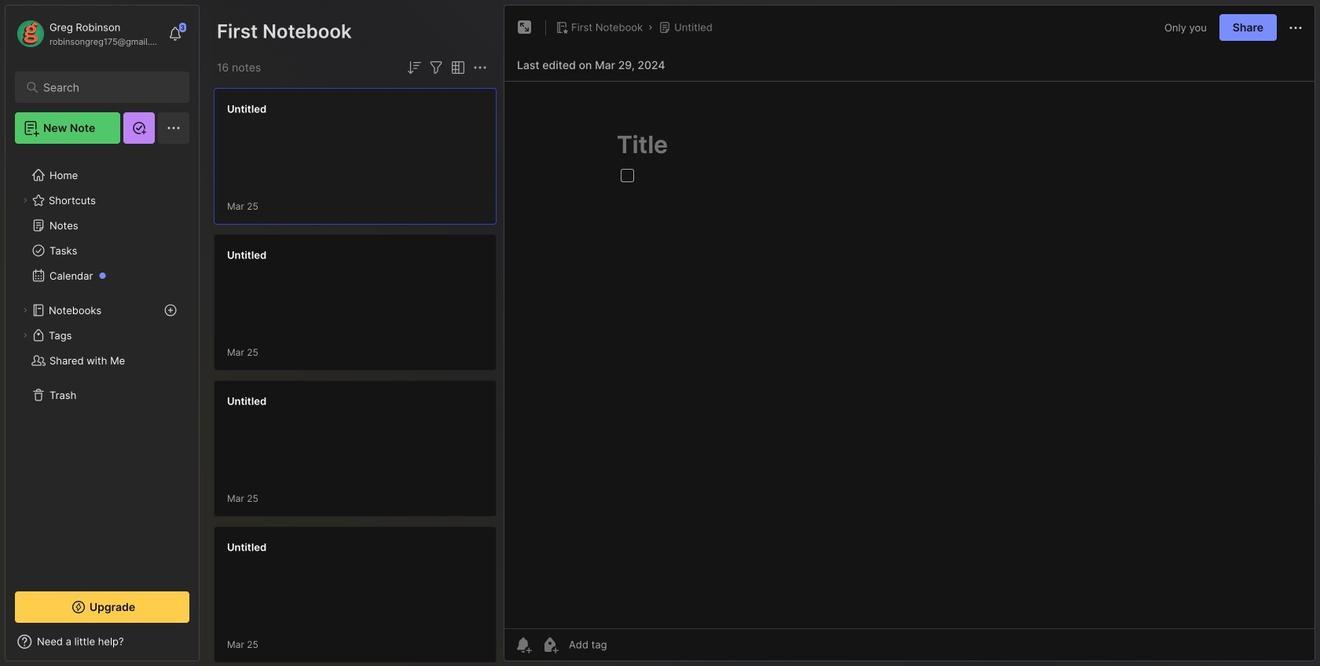 Task type: describe. For each thing, give the bounding box(es) containing it.
Add tag field
[[567, 638, 685, 652]]

note window element
[[504, 5, 1315, 666]]

add tag image
[[541, 636, 560, 655]]

Search text field
[[43, 80, 169, 95]]

Sort options field
[[405, 58, 424, 77]]

Note Editor text field
[[504, 81, 1315, 629]]

none search field inside the main element
[[43, 78, 169, 97]]

expand tags image
[[20, 331, 30, 340]]

0 horizontal spatial more actions field
[[471, 58, 490, 77]]

main element
[[0, 0, 204, 666]]

expand notebooks image
[[20, 306, 30, 315]]



Task type: vqa. For each thing, say whether or not it's contained in the screenshot.
the More actions Field to the top
yes



Task type: locate. For each thing, give the bounding box(es) containing it.
add a reminder image
[[514, 636, 533, 655]]

0 vertical spatial more actions field
[[1286, 18, 1305, 37]]

Account field
[[15, 18, 160, 50]]

1 vertical spatial more actions field
[[471, 58, 490, 77]]

WHAT'S NEW field
[[6, 629, 199, 655]]

tree
[[6, 153, 199, 578]]

add filters image
[[427, 58, 446, 77]]

Add filters field
[[427, 58, 446, 77]]

1 horizontal spatial more actions image
[[1286, 19, 1305, 37]]

1 horizontal spatial more actions field
[[1286, 18, 1305, 37]]

more actions image
[[1286, 19, 1305, 37], [471, 58, 490, 77]]

View options field
[[446, 58, 468, 77]]

0 vertical spatial more actions image
[[1286, 19, 1305, 37]]

more actions image for the topmost more actions field
[[1286, 19, 1305, 37]]

0 horizontal spatial more actions image
[[471, 58, 490, 77]]

tree inside the main element
[[6, 153, 199, 578]]

click to collapse image
[[198, 637, 210, 656]]

more actions image for left more actions field
[[471, 58, 490, 77]]

1 vertical spatial more actions image
[[471, 58, 490, 77]]

expand note image
[[515, 18, 534, 37]]

None search field
[[43, 78, 169, 97]]

More actions field
[[1286, 18, 1305, 37], [471, 58, 490, 77]]



